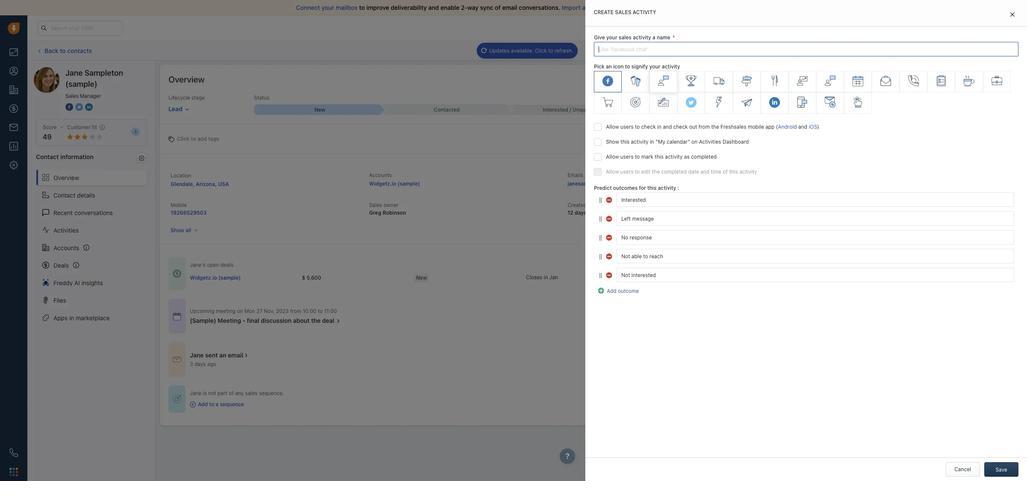 Task type: locate. For each thing, give the bounding box(es) containing it.
contact for contact details
[[53, 191, 75, 199]]

1 horizontal spatial the
[[652, 169, 660, 175]]

twitter circled image
[[75, 103, 83, 112]]

/ left "lost"
[[834, 106, 835, 113]]

3 users from the top
[[620, 169, 634, 175]]

all right import
[[582, 4, 589, 11]]

of right time
[[723, 169, 728, 175]]

2 vertical spatial users
[[620, 169, 634, 175]]

1 vertical spatial email
[[228, 352, 243, 359]]

ago down at
[[588, 210, 597, 216]]

email inside jane sent an email 3 days ago
[[228, 352, 243, 359]]

1 horizontal spatial completed
[[691, 154, 717, 160]]

1 vertical spatial users
[[620, 154, 634, 160]]

a
[[653, 34, 656, 41], [816, 191, 819, 197], [216, 401, 219, 408]]

new inside row
[[416, 274, 427, 281]]

to left 11:00
[[318, 308, 323, 314]]

contacted link
[[381, 104, 508, 115]]

2 allow from the top
[[606, 154, 619, 160]]

mark
[[641, 154, 653, 160]]

start
[[693, 4, 707, 11]]

:
[[678, 185, 679, 191]]

all right the view
[[890, 211, 896, 218]]

0 horizontal spatial all
[[186, 227, 191, 234]]

1 vertical spatial meeting
[[218, 317, 241, 324]]

on down out
[[692, 139, 698, 145]]

2 vertical spatial ui drag handle image
[[598, 254, 604, 260]]

robinson inside the sales owner greg robinson
[[383, 210, 406, 216]]

1 horizontal spatial days
[[575, 210, 587, 216]]

accounts for accounts
[[53, 244, 79, 251]]

ui drag handle image for 1st minus filled image
[[598, 197, 604, 204]]

ago right minute
[[838, 191, 847, 197]]

1 horizontal spatial check
[[673, 124, 688, 130]]

0 vertical spatial deal
[[970, 47, 980, 54]]

save
[[996, 467, 1007, 473]]

widgetz.io down the jane's
[[190, 274, 217, 281]]

1 vertical spatial all
[[890, 211, 896, 218]]

2 vertical spatial jane
[[190, 390, 201, 396]]

check left out
[[673, 124, 688, 130]]

to right icon
[[625, 63, 630, 70]]

connect your mailbox link
[[296, 4, 359, 11]]

2 horizontal spatial add
[[959, 47, 969, 54]]

ui drag handle image for second minus filled icon from the top
[[598, 272, 604, 279]]

sales up facebook circled image
[[65, 93, 78, 99]]

is
[[203, 390, 207, 396]]

add deal
[[959, 47, 980, 54]]

email image
[[943, 24, 949, 32]]

0 vertical spatial the
[[711, 124, 719, 130]]

container_wx8msf4aqz5i3rn1 image
[[173, 270, 181, 278], [173, 355, 181, 364], [173, 395, 181, 403], [190, 402, 196, 408]]

row
[[190, 269, 638, 287]]

1 ui drag handle image from the top
[[598, 197, 604, 204]]

widgetz.io (sample) link
[[369, 181, 420, 187], [190, 274, 241, 281]]

0 horizontal spatial email
[[228, 352, 243, 359]]

created at 12 days ago
[[568, 202, 597, 216]]

activity
[[633, 9, 657, 15], [633, 34, 651, 41], [662, 63, 680, 70], [922, 66, 939, 72], [631, 139, 649, 145], [665, 154, 683, 160], [740, 169, 757, 175], [658, 185, 676, 191]]

1 vertical spatial days
[[575, 210, 587, 216]]

1 vertical spatial the
[[652, 169, 660, 175]]

(sample) for widgetz.io
[[398, 181, 420, 187]]

0 vertical spatial sales
[[893, 47, 906, 54]]

show
[[606, 139, 619, 145], [171, 227, 184, 234]]

2 vertical spatial allow
[[606, 169, 619, 175]]

notes
[[897, 211, 911, 218]]

(sample) down deals on the left of page
[[218, 274, 241, 281]]

meeting inside meeting button
[[851, 47, 871, 54]]

jane
[[65, 68, 83, 77], [190, 352, 204, 359], [190, 390, 201, 396]]

linkedin circled image
[[85, 103, 93, 112]]

2 horizontal spatial of
[[723, 169, 728, 175]]

(sample)
[[65, 80, 97, 89], [398, 181, 420, 187], [218, 274, 241, 281]]

overview
[[169, 74, 205, 84], [53, 174, 79, 181]]

sales left 'so'
[[615, 9, 632, 15]]

Give your sales activity a name text field
[[594, 42, 1019, 57]]

1 vertical spatial add
[[607, 288, 617, 294]]

email right sync
[[502, 4, 517, 11]]

container_wx8msf4aqz5i3rn1 image left add to a sequence
[[190, 402, 196, 408]]

0 horizontal spatial widgetz.io
[[190, 274, 217, 281]]

0 vertical spatial accounts
[[369, 172, 392, 178]]

1 horizontal spatial accounts
[[369, 172, 392, 178]]

connect your mailbox to improve deliverability and enable 2-way sync of email conversations. import all your sales data so you don't have to start from scratch.
[[296, 4, 746, 11]]

the right edit at top
[[652, 169, 660, 175]]

create
[[871, 66, 887, 72]]

0 horizontal spatial an
[[219, 352, 226, 359]]

from
[[708, 4, 721, 11], [699, 124, 710, 130], [290, 308, 301, 314]]

a left minute
[[816, 191, 819, 197]]

0 vertical spatial show
[[606, 139, 619, 145]]

1 vertical spatial completed
[[661, 169, 687, 175]]

widgetz.io inside accounts widgetz.io (sample)
[[369, 181, 396, 187]]

from right start
[[708, 4, 721, 11]]

0 vertical spatial on
[[692, 139, 698, 145]]

2 vertical spatial add
[[198, 401, 208, 408]]

minus filled image up add outcome link
[[606, 271, 613, 278]]

0 vertical spatial allow
[[606, 124, 619, 130]]

ui drag handle image up the plus filled image
[[598, 272, 604, 279]]

0 horizontal spatial deal
[[322, 317, 334, 324]]

allow for allow users to mark this activity as completed
[[606, 154, 619, 160]]

your right give
[[606, 34, 617, 41]]

days right '3'
[[195, 361, 206, 367]]

0 horizontal spatial of
[[229, 390, 234, 396]]

days down 'created'
[[575, 210, 587, 216]]

your
[[322, 4, 334, 11], [590, 4, 603, 11], [606, 34, 617, 41], [650, 63, 661, 70]]

(sample) inside jane sampleton (sample) sales manager
[[65, 80, 97, 89]]

(sample) up owner
[[398, 181, 420, 187]]

and up "my
[[663, 124, 672, 130]]

1 check from the left
[[641, 124, 656, 130]]

refresh.
[[555, 47, 573, 54]]

days right the 21
[[839, 25, 849, 30]]

from right out
[[699, 124, 710, 130]]

1 horizontal spatial show
[[606, 139, 619, 145]]

tab panel
[[586, 0, 1027, 481]]

2 vertical spatial a
[[216, 401, 219, 408]]

12
[[568, 210, 573, 216]]

container_wx8msf4aqz5i3rn1 image left upcoming
[[173, 312, 181, 321]]

0 horizontal spatial click
[[177, 135, 190, 142]]

None text field
[[617, 193, 1014, 207], [617, 211, 1014, 226], [617, 230, 1014, 245], [617, 249, 1014, 264], [617, 193, 1014, 207], [617, 211, 1014, 226], [617, 230, 1014, 245], [617, 249, 1014, 264]]

task
[[819, 47, 830, 54]]

available.
[[511, 47, 534, 54]]

0 vertical spatial widgetz.io (sample) link
[[369, 181, 420, 187]]

1 users from the top
[[620, 124, 634, 130]]

part
[[218, 390, 227, 396]]

1 vertical spatial show
[[171, 227, 184, 234]]

0 vertical spatial minus filled image
[[606, 215, 613, 221]]

1 horizontal spatial deal
[[970, 47, 980, 54]]

container_wx8msf4aqz5i3rn1 image left '3'
[[173, 355, 181, 364]]

2 ui drag handle image from the top
[[598, 235, 604, 241]]

0 vertical spatial click
[[535, 47, 547, 54]]

explore
[[866, 24, 884, 31]]

0 horizontal spatial (sample)
[[65, 80, 97, 89]]

0 vertical spatial overview
[[169, 74, 205, 84]]

allow for allow users to check in and check out from the freshsales mobile app ( android and ios )
[[606, 124, 619, 130]]

2 vertical spatial sales
[[369, 202, 382, 208]]

2 vertical spatial from
[[290, 308, 301, 314]]

1 vertical spatial allow
[[606, 154, 619, 160]]

status
[[254, 95, 270, 101]]

1 horizontal spatial an
[[606, 63, 612, 70]]

2 vertical spatial all
[[186, 227, 191, 234]]

to down not
[[209, 401, 214, 408]]

and left "enable"
[[428, 4, 439, 11]]

row containing closes in jan
[[190, 269, 638, 287]]

"my
[[656, 139, 665, 145]]

ui drag handle image
[[598, 216, 604, 222], [598, 272, 604, 279]]

add up customize
[[959, 47, 969, 54]]

3 ui drag handle image from the top
[[598, 254, 604, 260]]

create
[[594, 9, 614, 15]]

phone element
[[5, 444, 22, 461]]

2 users from the top
[[620, 154, 634, 160]]

deal down 11:00
[[322, 317, 334, 324]]

sales
[[604, 4, 619, 11], [615, 9, 632, 15], [619, 34, 632, 41], [908, 66, 920, 72], [245, 390, 258, 396]]

0 horizontal spatial greg
[[369, 210, 381, 216]]

1 horizontal spatial add
[[607, 288, 617, 294]]

activities down allow users to check in and check out from the freshsales mobile app ( android and ios )
[[699, 139, 721, 145]]

completed right the as
[[691, 154, 717, 160]]

this right the mark
[[655, 154, 664, 160]]

0 horizontal spatial accounts
[[53, 244, 79, 251]]

days
[[839, 25, 849, 30], [575, 210, 587, 216], [195, 361, 206, 367]]

0 vertical spatial completed
[[691, 154, 717, 160]]

None text field
[[617, 268, 1014, 282]]

sales right 'any' on the left of page
[[245, 390, 258, 396]]

minus filled image
[[606, 215, 613, 221], [606, 271, 613, 278]]

recent
[[53, 209, 73, 216]]

2 / from the left
[[834, 106, 835, 113]]

1 vertical spatial on
[[237, 308, 243, 314]]

in left "my
[[650, 139, 654, 145]]

overview up the contact details
[[53, 174, 79, 181]]

2 vertical spatial minus filled image
[[606, 252, 613, 259]]

cancel
[[955, 466, 971, 473]]

jane inside jane sampleton (sample) sales manager
[[65, 68, 83, 77]]

show all
[[171, 227, 191, 234]]

unqualified
[[573, 106, 601, 113]]

deal inside button
[[970, 47, 980, 54]]

container_wx8msf4aqz5i3rn1 image left is
[[173, 395, 181, 403]]

score
[[43, 124, 57, 130]]

1 allow from the top
[[606, 124, 619, 130]]

the down 10:00
[[311, 317, 321, 324]]

sales inside the sales owner greg robinson
[[369, 202, 382, 208]]

0 horizontal spatial days
[[195, 361, 206, 367]]

cancel button
[[946, 462, 980, 477]]

sync
[[480, 4, 493, 11]]

activities down the recent
[[53, 226, 79, 234]]

widgetz.io (sample) link down open
[[190, 274, 241, 281]]

2 minus filled image from the top
[[606, 233, 613, 240]]

way
[[467, 4, 479, 11]]

users for mark
[[620, 154, 634, 160]]

overview
[[988, 76, 1010, 83]]

import all your sales data link
[[562, 4, 635, 11]]

an left icon
[[606, 63, 612, 70]]

plus filled image
[[598, 287, 605, 294]]

meeting down meeting
[[218, 317, 241, 324]]

robinson left minute
[[784, 191, 807, 197]]

overview up lifecycle stage
[[169, 74, 205, 84]]

0 horizontal spatial on
[[237, 308, 243, 314]]

deals
[[53, 262, 69, 269]]

name
[[657, 34, 671, 41]]

0 vertical spatial meeting
[[851, 47, 871, 54]]

0 vertical spatial activities
[[699, 139, 721, 145]]

a left name
[[653, 34, 656, 41]]

for
[[639, 185, 646, 191]]

to left refresh. on the top right of the page
[[548, 47, 553, 54]]

1 horizontal spatial email
[[502, 4, 517, 11]]

1 horizontal spatial all
[[582, 4, 589, 11]]

1 vertical spatial ago
[[588, 210, 597, 216]]

0 horizontal spatial add
[[198, 401, 208, 408]]

1 vertical spatial robinson
[[383, 210, 406, 216]]

date
[[688, 169, 699, 175]]

click inside updates available. click to refresh. link
[[535, 47, 547, 54]]

1 vertical spatial overview
[[53, 174, 79, 181]]

1 / from the left
[[570, 106, 571, 113]]

container_wx8msf4aqz5i3rn1 image
[[173, 312, 181, 321], [335, 318, 341, 324]]

ui drag handle image for first minus filled image from the bottom of the page
[[598, 254, 604, 260]]

deals
[[221, 262, 233, 268]]

minus filled image
[[606, 196, 613, 203], [606, 233, 613, 240], [606, 252, 613, 259]]

glendale, arizona, usa link
[[171, 181, 229, 187]]

0 vertical spatial contact
[[36, 153, 59, 160]]

2 ui drag handle image from the top
[[598, 272, 604, 279]]

email right sent at the bottom
[[228, 352, 243, 359]]

mailbox
[[336, 4, 358, 11]]

0 vertical spatial jane
[[65, 68, 83, 77]]

explore plans
[[866, 24, 899, 31]]

(sample) up manager
[[65, 80, 97, 89]]

jane inside jane sent an email 3 days ago
[[190, 352, 204, 359]]

dialog
[[586, 0, 1027, 481]]

add deal button
[[946, 43, 985, 58]]

1 vertical spatial ui drag handle image
[[598, 235, 604, 241]]

import
[[562, 4, 581, 11]]

insights
[[81, 279, 103, 286]]

interested / unqualified button
[[508, 105, 634, 115]]

jane up '3'
[[190, 352, 204, 359]]

2 vertical spatial days
[[195, 361, 206, 367]]

2 horizontal spatial sales
[[893, 47, 906, 54]]

0 horizontal spatial sales
[[65, 93, 78, 99]]

customize overview
[[961, 76, 1010, 83]]

days inside jane sent an email 3 days ago
[[195, 361, 206, 367]]

lead
[[169, 105, 182, 113]]

1 vertical spatial of
[[723, 169, 728, 175]]

view all notes
[[877, 211, 911, 218]]

jane left is
[[190, 390, 201, 396]]

1 vertical spatial from
[[699, 124, 710, 130]]

2 horizontal spatial the
[[711, 124, 719, 130]]

/ right interested
[[570, 106, 571, 113]]

2 horizontal spatial (sample)
[[398, 181, 420, 187]]

on left 'mon'
[[237, 308, 243, 314]]

allow users to mark this activity as completed
[[606, 154, 717, 160]]

ui drag handle image
[[598, 197, 604, 204], [598, 235, 604, 241], [598, 254, 604, 260]]

ago inside jane sent an email 3 days ago
[[207, 361, 216, 367]]

container_wx8msf4aqz5i3rn1 image down 11:00
[[335, 318, 341, 324]]

jane down contacts at top
[[65, 68, 83, 77]]

container_wx8msf4aqz5i3rn1 image left widgetz.io (sample)
[[173, 270, 181, 278]]

2 horizontal spatial all
[[890, 211, 896, 218]]

(sample) inside accounts widgetz.io (sample)
[[398, 181, 420, 187]]

sales up custom
[[893, 47, 906, 54]]

final
[[247, 317, 259, 324]]

jane for sent
[[190, 352, 204, 359]]

1 vertical spatial activities
[[53, 226, 79, 234]]

task button
[[806, 43, 834, 58]]

meeting up create
[[851, 47, 871, 54]]

1 horizontal spatial robinson
[[784, 191, 807, 197]]

accounts up owner
[[369, 172, 392, 178]]

arizona,
[[196, 181, 217, 187]]

add down is
[[198, 401, 208, 408]]

add inside button
[[959, 47, 969, 54]]

49
[[43, 133, 52, 141]]

sales inside button
[[893, 47, 906, 54]]

to right back
[[60, 47, 66, 54]]

sales for sales owner greg robinson
[[369, 202, 382, 208]]

1 horizontal spatial new
[[416, 274, 427, 281]]

check up "my
[[641, 124, 656, 130]]

19266529503 link
[[171, 210, 207, 216]]

plans
[[886, 24, 899, 31]]

a down not
[[216, 401, 219, 408]]

stage
[[191, 95, 205, 101]]

a minute ago
[[816, 191, 847, 197]]

contact up the recent
[[53, 191, 75, 199]]

and
[[428, 4, 439, 11], [663, 124, 672, 130], [798, 124, 807, 130], [701, 169, 710, 175]]

widgetz.io up owner
[[369, 181, 396, 187]]

accounts inside accounts widgetz.io (sample)
[[369, 172, 392, 178]]

accounts up deals
[[53, 244, 79, 251]]

1 vertical spatial widgetz.io (sample) link
[[190, 274, 241, 281]]

all down 19266529503
[[186, 227, 191, 234]]

click right available.
[[535, 47, 547, 54]]

users for edit
[[620, 169, 634, 175]]

and left time
[[701, 169, 710, 175]]

mng settings image
[[139, 155, 145, 161]]

predict outcomes for this activity :
[[594, 185, 679, 191]]

closes in jan
[[526, 274, 558, 281]]

create custom sales activity
[[871, 66, 939, 72]]

dashboard
[[723, 139, 749, 145]]

sales left owner
[[369, 202, 382, 208]]

show down 19266529503
[[171, 227, 184, 234]]

1 vertical spatial widgetz.io
[[190, 274, 217, 281]]

container_wx8msf4aqz5i3rn1 image for jane is not part of any sales sequence.
[[173, 395, 181, 403]]

add right the plus filled image
[[607, 288, 617, 294]]

0 vertical spatial users
[[620, 124, 634, 130]]

all for view all notes
[[890, 211, 896, 218]]

usa
[[218, 181, 229, 187]]

/ for negotiation
[[834, 106, 835, 113]]

2 vertical spatial of
[[229, 390, 234, 396]]

3 allow from the top
[[606, 169, 619, 175]]

show up emails janesampleton@gmail.com
[[606, 139, 619, 145]]

recent conversations
[[53, 209, 113, 216]]

contact down 49
[[36, 153, 59, 160]]

accounts for accounts widgetz.io (sample)
[[369, 172, 392, 178]]

0 vertical spatial widgetz.io
[[369, 181, 396, 187]]

ago down sent at the bottom
[[207, 361, 216, 367]]

sales down create sales activity
[[619, 34, 632, 41]]

lost
[[837, 106, 847, 113]]

an right sent at the bottom
[[219, 352, 226, 359]]

0 horizontal spatial widgetz.io (sample) link
[[190, 274, 241, 281]]

1 ui drag handle image from the top
[[598, 216, 604, 222]]

ui drag handle image right created at 12 days ago on the top right
[[598, 216, 604, 222]]

your
[[793, 25, 804, 30]]

0 vertical spatial minus filled image
[[606, 196, 613, 203]]

minus filled image right created at 12 days ago on the top right
[[606, 215, 613, 221]]

minute
[[820, 191, 837, 197]]

of right sync
[[495, 4, 501, 11]]

container_wx8msf4aqz5i3rn1 image for jane's open deals
[[173, 270, 181, 278]]

accounts
[[369, 172, 392, 178], [53, 244, 79, 251]]

2 check from the left
[[673, 124, 688, 130]]

0 vertical spatial ui drag handle image
[[598, 197, 604, 204]]

1 vertical spatial a
[[816, 191, 819, 197]]

(sample)
[[190, 317, 216, 324]]

2 vertical spatial ago
[[207, 361, 216, 367]]

contact information
[[36, 153, 94, 160]]

0 horizontal spatial completed
[[661, 169, 687, 175]]

all for show all
[[186, 227, 191, 234]]

1 horizontal spatial /
[[834, 106, 835, 113]]

widgetz.io (sample) link up owner
[[369, 181, 420, 187]]

from up "about"
[[290, 308, 301, 314]]

apps in marketplace
[[53, 314, 110, 321]]

in left the jan
[[544, 274, 548, 281]]

jane is not part of any sales sequence.
[[190, 390, 284, 396]]



Task type: vqa. For each thing, say whether or not it's contained in the screenshot.
support inside the SUPPORT (ADVANCED) GAUGES CUSTOMER SUPPORT SATISFACTION. ASKS FOLLOW- UP QUESTIONS RELEVANT TO THE RATING RECEIVED.
no



Task type: describe. For each thing, give the bounding box(es) containing it.
jan
[[550, 274, 558, 281]]

phone image
[[9, 449, 18, 457]]

sales left data
[[604, 4, 619, 11]]

add for add to a sequence
[[198, 401, 208, 408]]

owner
[[384, 202, 398, 208]]

give
[[594, 34, 605, 41]]

tab panel containing create sales activity
[[586, 0, 1027, 481]]

upcoming meeting on mon 27 nov, 2023 from 10:00 to 11:00
[[190, 308, 337, 314]]

at
[[588, 202, 593, 208]]

marketplace
[[76, 314, 110, 321]]

(
[[776, 124, 778, 130]]

contact details
[[53, 191, 95, 199]]

1 vertical spatial click
[[177, 135, 190, 142]]

about
[[293, 317, 310, 324]]

conversations
[[74, 209, 113, 216]]

back
[[44, 47, 58, 54]]

qualified link
[[634, 104, 761, 115]]

lifecycle stage
[[169, 95, 205, 101]]

an inside jane sent an email 3 days ago
[[219, 352, 226, 359]]

jane for is
[[190, 390, 201, 396]]

ui drag handle image for 2nd minus filled image from the bottom of the page
[[598, 235, 604, 241]]

0 vertical spatial an
[[606, 63, 612, 70]]

call
[[727, 47, 736, 54]]

your left mailbox
[[322, 4, 334, 11]]

this right 'for'
[[648, 185, 657, 191]]

as
[[684, 154, 690, 160]]

jane for sampleton
[[65, 68, 83, 77]]

ios link
[[809, 124, 817, 130]]

19266529503
[[171, 210, 207, 216]]

(sample) inside widgetz.io (sample) link
[[218, 274, 241, 281]]

2 minus filled image from the top
[[606, 271, 613, 278]]

to right mailbox
[[359, 4, 365, 11]]

connect
[[296, 4, 320, 11]]

show for show this activity in "my calendar" on activities dashboard
[[606, 139, 619, 145]]

deliverability
[[391, 4, 427, 11]]

mobile
[[171, 202, 187, 208]]

-
[[243, 317, 245, 324]]

0 vertical spatial from
[[708, 4, 721, 11]]

sales right custom
[[908, 66, 920, 72]]

Search your CRM... text field
[[38, 21, 123, 35]]

meeting
[[216, 308, 236, 314]]

updates available. click to refresh. link
[[477, 43, 578, 58]]

add for add deal
[[959, 47, 969, 54]]

to inside 'link'
[[60, 47, 66, 54]]

sequence
[[220, 401, 244, 408]]

/ for interested
[[570, 106, 571, 113]]

3 minus filled image from the top
[[606, 252, 613, 259]]

sales for sales activities
[[893, 47, 906, 54]]

0 vertical spatial all
[[582, 4, 589, 11]]

0 horizontal spatial container_wx8msf4aqz5i3rn1 image
[[173, 312, 181, 321]]

sales activities
[[893, 47, 929, 54]]

new link
[[254, 104, 381, 115]]

calendar"
[[667, 139, 690, 145]]

to up allow users to mark this activity as completed
[[635, 124, 640, 130]]

not
[[208, 390, 216, 396]]

0 horizontal spatial the
[[311, 317, 321, 324]]

2023
[[276, 308, 289, 314]]

have
[[671, 4, 684, 11]]

scratch.
[[723, 4, 746, 11]]

edit
[[641, 169, 651, 175]]

to left add
[[191, 135, 196, 142]]

(sample) for sampleton
[[65, 80, 97, 89]]

negotiation / lost
[[803, 106, 847, 113]]

to left the mark
[[635, 154, 640, 160]]

in left the 21
[[827, 25, 831, 30]]

this right time
[[729, 169, 738, 175]]

greg robinson
[[771, 191, 807, 197]]

out
[[689, 124, 697, 130]]

in right apps
[[69, 314, 74, 321]]

customize overview button
[[948, 74, 1014, 86]]

0 vertical spatial ago
[[838, 191, 847, 197]]

discussion
[[261, 317, 292, 324]]

meeting button
[[839, 43, 876, 58]]

android
[[778, 124, 797, 130]]

1 minus filled image from the top
[[606, 196, 613, 203]]

on inside dialog
[[692, 139, 698, 145]]

2 horizontal spatial a
[[816, 191, 819, 197]]

sales owner greg robinson
[[369, 202, 406, 216]]

users for check
[[620, 124, 634, 130]]

custom
[[889, 66, 906, 72]]

sms
[[772, 47, 783, 54]]

dialog containing create sales activity
[[586, 0, 1027, 481]]

sms button
[[759, 43, 787, 58]]

manager
[[80, 93, 101, 99]]

your right the signify
[[650, 63, 661, 70]]

5,600
[[307, 274, 321, 281]]

days inside created at 12 days ago
[[575, 210, 587, 216]]

your trial ends in 21 days
[[793, 25, 849, 30]]

call button
[[714, 43, 740, 58]]

ai
[[74, 279, 80, 286]]

days for email
[[195, 361, 206, 367]]

your right import
[[590, 4, 603, 11]]

show for show all
[[171, 227, 184, 234]]

1 horizontal spatial overview
[[169, 74, 205, 84]]

1 horizontal spatial widgetz.io (sample) link
[[369, 181, 420, 187]]

email
[[692, 47, 705, 54]]

pick
[[594, 63, 605, 70]]

ago inside created at 12 days ago
[[588, 210, 597, 216]]

call link
[[714, 43, 740, 58]]

10:00
[[303, 308, 316, 314]]

lifecycle
[[169, 95, 190, 101]]

score 49
[[43, 124, 57, 141]]

freddy ai insights
[[53, 279, 103, 286]]

1 minus filled image from the top
[[606, 215, 613, 221]]

ios
[[809, 124, 817, 130]]

contact for contact information
[[36, 153, 59, 160]]

updates
[[489, 47, 510, 54]]

from inside dialog
[[699, 124, 710, 130]]

location
[[171, 172, 191, 179]]

show this activity in "my calendar" on activities dashboard
[[606, 139, 749, 145]]

outcome
[[618, 288, 639, 294]]

0 horizontal spatial a
[[216, 401, 219, 408]]

1 horizontal spatial container_wx8msf4aqz5i3rn1 image
[[335, 318, 341, 324]]

0 horizontal spatial meeting
[[218, 317, 241, 324]]

days for in
[[839, 25, 849, 30]]

add for add outcome
[[607, 288, 617, 294]]

this left "my
[[621, 139, 630, 145]]

to left start
[[686, 4, 692, 11]]

1 horizontal spatial greg
[[771, 191, 783, 197]]

customer fit
[[67, 124, 97, 130]]

add outcome link
[[598, 287, 639, 294]]

contacts
[[67, 47, 92, 54]]

greg inside the sales owner greg robinson
[[369, 210, 381, 216]]

allow for allow users to edit the completed date and time of this activity
[[606, 169, 619, 175]]

1 horizontal spatial of
[[495, 4, 501, 11]]

fit
[[92, 124, 97, 130]]

janesampleton@gmail.com link
[[568, 180, 635, 188]]

mon
[[245, 308, 255, 314]]

and left ios link
[[798, 124, 807, 130]]

to left edit at top
[[635, 169, 640, 175]]

predict
[[594, 185, 612, 191]]

widgetz.io (sample)
[[190, 274, 241, 281]]

lead link
[[169, 101, 190, 113]]

0 horizontal spatial overview
[[53, 174, 79, 181]]

facebook circled image
[[65, 103, 73, 112]]

glendale,
[[171, 181, 194, 187]]

explore plans link
[[861, 23, 904, 33]]

mobile
[[748, 124, 764, 130]]

ends
[[815, 25, 826, 30]]

ui drag handle image for second minus filled icon from the bottom of the page
[[598, 216, 604, 222]]

allow users to edit the completed date and time of this activity
[[606, 169, 757, 175]]

freshworks switcher image
[[9, 468, 18, 476]]

container_wx8msf4aqz5i3rn1 image for jane sent an email
[[173, 355, 181, 364]]

sales inside jane sampleton (sample) sales manager
[[65, 93, 78, 99]]

in up "my
[[657, 124, 662, 130]]

27
[[256, 308, 262, 314]]

0 horizontal spatial activities
[[53, 226, 79, 234]]

container_wx8msf4aqz5i3rn1 image inside add to a sequence link
[[190, 402, 196, 408]]

49 button
[[43, 133, 52, 141]]

closes
[[526, 274, 542, 281]]

apps
[[53, 314, 68, 321]]

0 vertical spatial a
[[653, 34, 656, 41]]

2-
[[461, 4, 467, 11]]

freshsales
[[721, 124, 747, 130]]

0 horizontal spatial new
[[315, 107, 325, 113]]

data
[[621, 4, 633, 11]]



